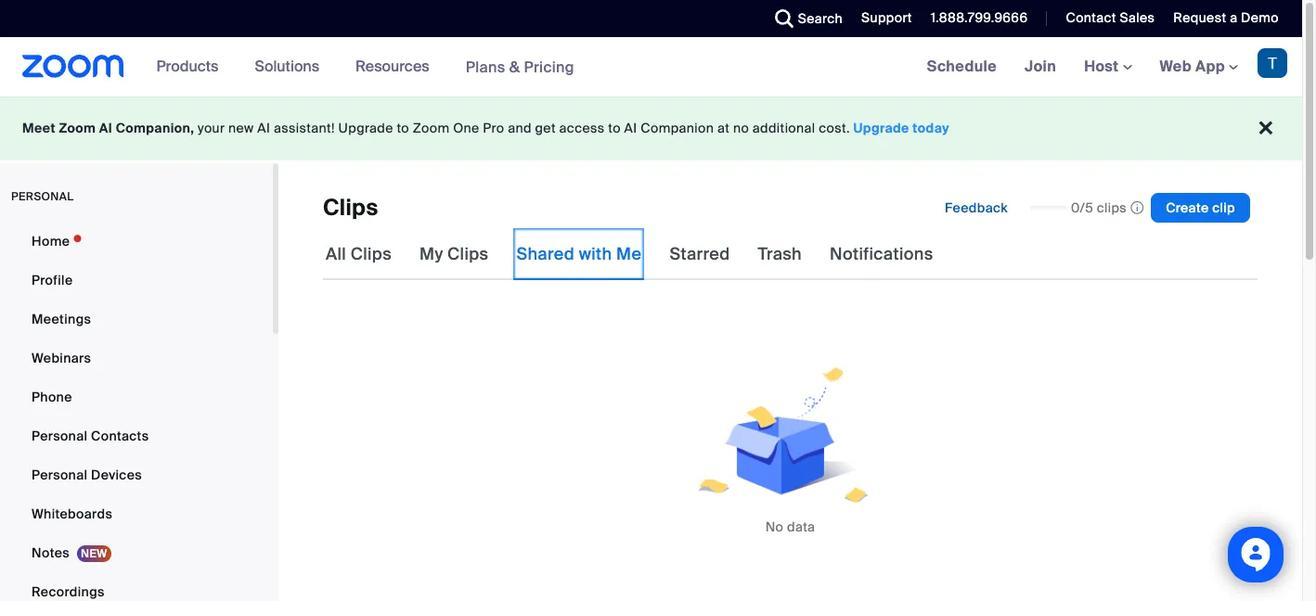 Task type: locate. For each thing, give the bounding box(es) containing it.
all
[[326, 243, 346, 265]]

1 ai from the left
[[99, 120, 112, 136]]

zoom left one
[[413, 120, 450, 136]]

2 zoom from the left
[[413, 120, 450, 136]]

personal inside personal contacts link
[[32, 428, 88, 445]]

1 vertical spatial personal
[[32, 467, 88, 484]]

host button
[[1084, 57, 1132, 76]]

at
[[717, 120, 730, 136]]

ai right new
[[257, 120, 270, 136]]

&
[[509, 57, 520, 77]]

2 to from the left
[[608, 120, 621, 136]]

banner
[[0, 37, 1302, 97]]

today
[[913, 120, 950, 136]]

resources
[[356, 57, 429, 76]]

one
[[453, 120, 480, 136]]

companion,
[[116, 120, 194, 136]]

1 horizontal spatial ai
[[257, 120, 270, 136]]

1 horizontal spatial upgrade
[[854, 120, 909, 136]]

plans & pricing
[[466, 57, 574, 77]]

profile link
[[0, 262, 273, 299]]

access
[[559, 120, 605, 136]]

1 personal from the top
[[32, 428, 88, 445]]

clips right all
[[351, 243, 392, 265]]

to down resources dropdown button
[[397, 120, 409, 136]]

1 upgrade from the left
[[338, 120, 393, 136]]

personal devices link
[[0, 457, 273, 494]]

personal menu menu
[[0, 223, 273, 601]]

personal
[[32, 428, 88, 445], [32, 467, 88, 484]]

zoom
[[59, 120, 96, 136], [413, 120, 450, 136]]

meetings
[[32, 311, 91, 328]]

shared with me
[[516, 243, 642, 265]]

feedback button
[[930, 193, 1023, 223]]

ai
[[99, 120, 112, 136], [257, 120, 270, 136], [624, 120, 637, 136]]

request
[[1174, 9, 1227, 26]]

no
[[733, 120, 749, 136]]

contact sales
[[1066, 9, 1155, 26]]

clips inside tab
[[351, 243, 392, 265]]

starred tab
[[667, 228, 733, 280]]

create clip
[[1166, 200, 1235, 216]]

clips right my
[[447, 243, 489, 265]]

personal up whiteboards
[[32, 467, 88, 484]]

products button
[[157, 37, 227, 97]]

my clips tab
[[417, 228, 491, 280]]

clips inside tab
[[447, 243, 489, 265]]

plans & pricing link
[[466, 57, 574, 77], [466, 57, 574, 77]]

all clips
[[326, 243, 392, 265]]

webinars
[[32, 350, 91, 367]]

1 horizontal spatial to
[[608, 120, 621, 136]]

phone link
[[0, 379, 273, 416]]

1.888.799.9666 button
[[917, 0, 1033, 37], [931, 9, 1028, 26]]

0 horizontal spatial zoom
[[59, 120, 96, 136]]

zoom logo image
[[22, 55, 124, 78]]

meetings link
[[0, 301, 273, 338]]

home
[[32, 233, 70, 250]]

upgrade right cost. at top right
[[854, 120, 909, 136]]

0 horizontal spatial to
[[397, 120, 409, 136]]

create clip button
[[1151, 193, 1250, 223]]

trash tab
[[755, 228, 805, 280]]

meet zoom ai companion, your new ai assistant! upgrade to zoom one pro and get access to ai companion at no additional cost. upgrade today
[[22, 120, 950, 136]]

1 horizontal spatial zoom
[[413, 120, 450, 136]]

phone
[[32, 389, 72, 406]]

2 personal from the top
[[32, 467, 88, 484]]

feedback
[[945, 200, 1008, 216]]

personal down the phone
[[32, 428, 88, 445]]

to
[[397, 120, 409, 136], [608, 120, 621, 136]]

clips
[[323, 193, 378, 222], [351, 243, 392, 265], [447, 243, 489, 265]]

me
[[616, 243, 642, 265]]

zoom right meet
[[59, 120, 96, 136]]

additional
[[753, 120, 815, 136]]

solutions
[[255, 57, 319, 76]]

0 vertical spatial personal
[[32, 428, 88, 445]]

no data
[[765, 519, 815, 536]]

upgrade down product information navigation
[[338, 120, 393, 136]]

profile picture image
[[1258, 48, 1287, 78]]

to right access
[[608, 120, 621, 136]]

upgrade
[[338, 120, 393, 136], [854, 120, 909, 136]]

personal contacts
[[32, 428, 149, 445]]

meet
[[22, 120, 56, 136]]

0 horizontal spatial ai
[[99, 120, 112, 136]]

starred
[[670, 243, 730, 265]]

0 horizontal spatial upgrade
[[338, 120, 393, 136]]

contact sales link
[[1052, 0, 1160, 37], [1066, 9, 1155, 26]]

ai left companion
[[624, 120, 637, 136]]

clips
[[1097, 200, 1127, 216]]

personal inside personal devices link
[[32, 467, 88, 484]]

1.888.799.9666
[[931, 9, 1028, 26]]

clip
[[1212, 200, 1235, 216]]

get
[[535, 120, 556, 136]]

ai left companion,
[[99, 120, 112, 136]]

shared with me tab
[[514, 228, 645, 280]]

2 horizontal spatial ai
[[624, 120, 637, 136]]



Task type: vqa. For each thing, say whether or not it's contained in the screenshot.
Schedule
yes



Task type: describe. For each thing, give the bounding box(es) containing it.
search
[[798, 10, 843, 27]]

host
[[1084, 57, 1123, 76]]

cost.
[[819, 120, 850, 136]]

devices
[[91, 467, 142, 484]]

join
[[1025, 57, 1056, 76]]

recordings
[[32, 584, 105, 601]]

app
[[1196, 57, 1225, 76]]

companion
[[641, 120, 714, 136]]

pro
[[483, 120, 504, 136]]

personal for personal contacts
[[32, 428, 88, 445]]

web app
[[1160, 57, 1225, 76]]

0/5
[[1071, 200, 1094, 216]]

product information navigation
[[143, 37, 588, 97]]

my
[[420, 243, 443, 265]]

schedule
[[927, 57, 997, 76]]

trash
[[758, 243, 802, 265]]

join link
[[1011, 37, 1070, 97]]

profile
[[32, 272, 73, 289]]

plans
[[466, 57, 505, 77]]

whiteboards
[[32, 506, 112, 523]]

pricing
[[524, 57, 574, 77]]

1 to from the left
[[397, 120, 409, 136]]

sales
[[1120, 9, 1155, 26]]

resources button
[[356, 37, 438, 97]]

with
[[579, 243, 612, 265]]

banner containing products
[[0, 37, 1302, 97]]

shared
[[516, 243, 575, 265]]

new
[[228, 120, 254, 136]]

whiteboards link
[[0, 496, 273, 533]]

notes link
[[0, 535, 273, 572]]

2 upgrade from the left
[[854, 120, 909, 136]]

recordings link
[[0, 574, 273, 601]]

3 ai from the left
[[624, 120, 637, 136]]

personal contacts link
[[0, 418, 273, 455]]

upgrade today link
[[854, 120, 950, 136]]

0/5 clips application
[[1030, 199, 1144, 217]]

2 ai from the left
[[257, 120, 270, 136]]

clips for my
[[447, 243, 489, 265]]

web app button
[[1160, 57, 1238, 76]]

personal devices
[[32, 467, 142, 484]]

solutions button
[[255, 37, 328, 97]]

web
[[1160, 57, 1192, 76]]

search button
[[761, 0, 847, 37]]

personal
[[11, 189, 74, 204]]

and
[[508, 120, 532, 136]]

1 zoom from the left
[[59, 120, 96, 136]]

contact
[[1066, 9, 1116, 26]]

clips for all
[[351, 243, 392, 265]]

home link
[[0, 223, 273, 260]]

data
[[787, 519, 815, 536]]

your
[[198, 120, 225, 136]]

support
[[861, 9, 912, 26]]

contacts
[[91, 428, 149, 445]]

a
[[1230, 9, 1238, 26]]

products
[[157, 57, 219, 76]]

no
[[765, 519, 784, 536]]

0/5 clips
[[1071, 200, 1127, 216]]

schedule link
[[913, 37, 1011, 97]]

tabs of clips tab list
[[323, 228, 936, 280]]

create
[[1166, 200, 1209, 216]]

notifications
[[830, 243, 933, 265]]

webinars link
[[0, 340, 273, 377]]

meetings navigation
[[913, 37, 1302, 97]]

meet zoom ai companion, footer
[[0, 97, 1302, 161]]

clips up all clips
[[323, 193, 378, 222]]

assistant!
[[274, 120, 335, 136]]

personal for personal devices
[[32, 467, 88, 484]]

notes
[[32, 545, 70, 562]]

all clips tab
[[323, 228, 395, 280]]

demo
[[1241, 9, 1279, 26]]

my clips
[[420, 243, 489, 265]]

request a demo
[[1174, 9, 1279, 26]]



